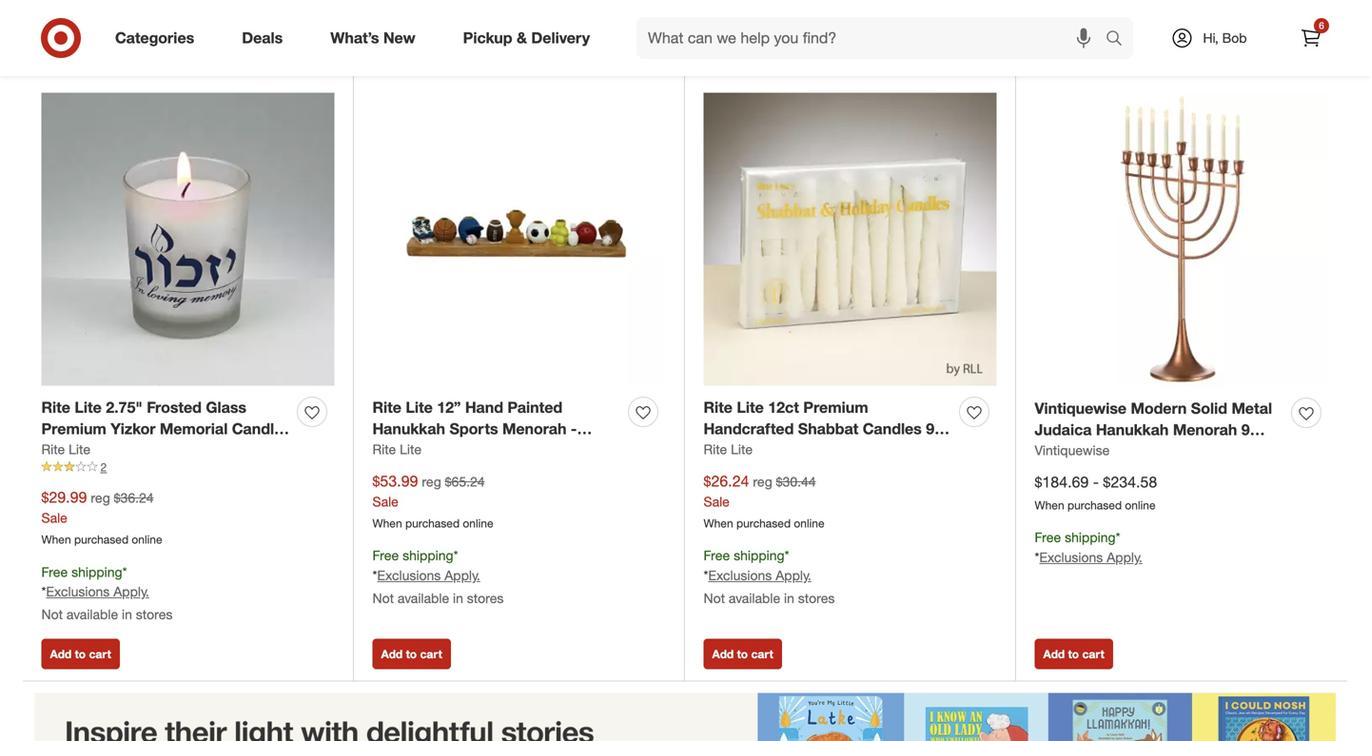 Task type: locate. For each thing, give the bounding box(es) containing it.
0 horizontal spatial rite lite link
[[41, 440, 90, 459]]

rite up $53.99
[[373, 441, 396, 458]]

2 rite lite link from the left
[[373, 440, 422, 459]]

add
[[50, 39, 72, 54], [381, 39, 403, 54], [712, 39, 734, 54], [1043, 39, 1065, 54], [50, 647, 72, 661], [381, 647, 403, 661], [712, 647, 734, 661], [1043, 647, 1065, 661]]

2 horizontal spatial free shipping * * exclusions apply. not available in stores
[[704, 547, 835, 607]]

modern
[[1131, 399, 1187, 418]]

clear/blue
[[52, 442, 128, 460]]

reg left $30.44
[[753, 473, 772, 490]]

rite inside rite lite 12ct premium handcrafted shabbat candles 9" - white
[[704, 398, 733, 417]]

purchased down $184.69
[[1068, 498, 1122, 512]]

sports
[[450, 420, 498, 438]]

sale down $53.99
[[373, 493, 399, 510]]

shipping inside free shipping * * exclusions apply.
[[1065, 529, 1116, 546]]

available
[[398, 590, 449, 607], [729, 590, 780, 607], [67, 606, 118, 623]]

free for rite lite 2.75" frosted glass premium yizkor memorial candle - clear/blue
[[41, 564, 68, 580]]

2 rite lite from the left
[[373, 441, 422, 458]]

rite lite 12ct premium handcrafted shabbat candles 9" - white link
[[704, 397, 952, 460]]

rite lite 12" hand painted hanukkah sports menorah - brown/white
[[373, 398, 577, 460]]

when inside $53.99 reg $65.24 sale when purchased online
[[373, 516, 402, 530]]

lite up $53.99
[[400, 441, 422, 458]]

vintiquewise modern solid metal judaica hanukkah menorah 9 branched candelabra image
[[1035, 93, 1329, 387], [1035, 93, 1329, 387]]

2 horizontal spatial in
[[784, 590, 795, 607]]

online down $36.24
[[132, 532, 162, 547]]

not for $53.99
[[373, 590, 394, 607]]

lite inside rite lite 12" hand painted hanukkah sports menorah - brown/white
[[406, 398, 433, 417]]

online inside $53.99 reg $65.24 sale when purchased online
[[463, 516, 493, 530]]

free down $184.69
[[1035, 529, 1061, 546]]

rite lite up $29.99
[[41, 441, 90, 458]]

sale inside $29.99 reg $36.24 sale when purchased online
[[41, 510, 67, 526]]

2 horizontal spatial rite lite
[[704, 441, 753, 458]]

1 horizontal spatial premium
[[803, 398, 868, 417]]

exclusions for brown/white
[[377, 567, 441, 584]]

purchased down $36.24
[[74, 532, 129, 547]]

hi,
[[1203, 30, 1219, 46]]

vintiquewise down judaica on the right
[[1035, 442, 1110, 459]]

1 horizontal spatial rite lite
[[373, 441, 422, 458]]

rite lite up $53.99
[[373, 441, 422, 458]]

deals link
[[226, 17, 307, 59]]

-
[[571, 420, 577, 438], [946, 420, 952, 438], [41, 442, 48, 460], [1093, 473, 1099, 491]]

purchased inside $53.99 reg $65.24 sale when purchased online
[[405, 516, 460, 530]]

2 horizontal spatial rite lite link
[[704, 440, 753, 459]]

when down the $26.24
[[704, 516, 733, 530]]

exclusions down $53.99 reg $65.24 sale when purchased online
[[377, 567, 441, 584]]

when inside $26.24 reg $30.44 sale when purchased online
[[704, 516, 733, 530]]

2 horizontal spatial sale
[[704, 493, 730, 510]]

when for rite lite 12ct premium handcrafted shabbat candles 9" - white
[[704, 516, 733, 530]]

What can we help you find? suggestions appear below search field
[[637, 17, 1111, 59]]

online inside the "$184.69 - $234.58 when purchased online"
[[1125, 498, 1156, 512]]

pickup & delivery link
[[447, 17, 614, 59]]

hanukkah inside rite lite 12" hand painted hanukkah sports menorah - brown/white
[[373, 420, 445, 438]]

rite for rite lite 12" hand painted hanukkah sports menorah - brown/white link
[[373, 398, 402, 417]]

1 vintiquewise from the top
[[1035, 399, 1127, 418]]

stores
[[467, 590, 504, 607], [798, 590, 835, 607], [136, 606, 173, 623]]

1 horizontal spatial available
[[398, 590, 449, 607]]

candelabra
[[1109, 442, 1193, 461]]

when for rite lite 12" hand painted hanukkah sports menorah - brown/white
[[373, 516, 402, 530]]

$29.99
[[41, 488, 87, 507]]

- inside rite lite 12" hand painted hanukkah sports menorah - brown/white
[[571, 420, 577, 438]]

0 horizontal spatial available
[[67, 606, 118, 623]]

not for $29.99
[[41, 606, 63, 623]]

exclusions down the "$184.69 - $234.58 when purchased online"
[[1040, 549, 1103, 566]]

shipping for candelabra
[[1065, 529, 1116, 546]]

6 link
[[1290, 17, 1332, 59]]

vintiquewise up judaica on the right
[[1035, 399, 1127, 418]]

sale inside $53.99 reg $65.24 sale when purchased online
[[373, 493, 399, 510]]

lite up $29.99
[[69, 441, 90, 458]]

apply. for -
[[113, 583, 149, 600]]

lite for rite lite "link" corresponding to brown/white
[[400, 441, 422, 458]]

lite
[[75, 398, 102, 417], [406, 398, 433, 417], [737, 398, 764, 417], [69, 441, 90, 458], [400, 441, 422, 458], [731, 441, 753, 458]]

0 vertical spatial premium
[[803, 398, 868, 417]]

0 horizontal spatial reg
[[91, 490, 110, 506]]

1 horizontal spatial free shipping * * exclusions apply. not available in stores
[[373, 547, 504, 607]]

reg down brown/white
[[422, 473, 441, 490]]

categories link
[[99, 17, 218, 59]]

online down $65.24
[[463, 516, 493, 530]]

online down $234.58 on the right bottom of the page
[[1125, 498, 1156, 512]]

rite lite link up $29.99
[[41, 440, 90, 459]]

rite up brown/white
[[373, 398, 402, 417]]

lite left 2.75"
[[75, 398, 102, 417]]

online inside $26.24 reg $30.44 sale when purchased online
[[794, 516, 825, 530]]

1 horizontal spatial menorah
[[1173, 421, 1237, 439]]

hanukkah for modern
[[1096, 421, 1169, 439]]

hanukkah inside vintiquewise modern solid metal judaica hanukkah menorah 9 branched candelabra
[[1096, 421, 1169, 439]]

apply. down $29.99 reg $36.24 sale when purchased online
[[113, 583, 149, 600]]

0 horizontal spatial premium
[[41, 420, 106, 438]]

rite up $29.99
[[41, 441, 65, 458]]

0 horizontal spatial rite lite
[[41, 441, 90, 458]]

rite for rite lite 12ct premium handcrafted shabbat candles 9" - white link
[[704, 398, 733, 417]]

lite down handcrafted
[[731, 441, 753, 458]]

online down $30.44
[[794, 516, 825, 530]]

2 link
[[41, 459, 334, 476]]

premium
[[803, 398, 868, 417], [41, 420, 106, 438]]

reg down 2
[[91, 490, 110, 506]]

apply. down $26.24 reg $30.44 sale when purchased online
[[776, 567, 812, 584]]

free shipping * * exclusions apply. not available in stores down $53.99 reg $65.24 sale when purchased online
[[373, 547, 504, 607]]

*
[[1116, 529, 1121, 546], [454, 547, 458, 564], [785, 547, 789, 564], [1035, 549, 1040, 566], [122, 564, 127, 580], [373, 567, 377, 584], [704, 567, 708, 584], [41, 583, 46, 600]]

rite lite down handcrafted
[[704, 441, 753, 458]]

shipping
[[1065, 529, 1116, 546], [403, 547, 454, 564], [734, 547, 785, 564], [71, 564, 122, 580]]

reg for $29.99
[[91, 490, 110, 506]]

free inside free shipping * * exclusions apply.
[[1035, 529, 1061, 546]]

free shipping * * exclusions apply. not available in stores
[[373, 547, 504, 607], [704, 547, 835, 607], [41, 564, 173, 623]]

rite lite link for -
[[41, 440, 90, 459]]

1 horizontal spatial rite lite link
[[373, 440, 422, 459]]

exclusions
[[1040, 549, 1103, 566], [377, 567, 441, 584], [708, 567, 772, 584], [46, 583, 110, 600]]

rite lite link up $53.99
[[373, 440, 422, 459]]

2 horizontal spatial available
[[729, 590, 780, 607]]

stores for $29.99
[[136, 606, 173, 623]]

hanukkah for lite
[[373, 420, 445, 438]]

3 rite lite link from the left
[[704, 440, 753, 459]]

sale down the $26.24
[[704, 493, 730, 510]]

hanukkah up brown/white
[[373, 420, 445, 438]]

bob
[[1222, 30, 1247, 46]]

solid
[[1191, 399, 1228, 418]]

2 horizontal spatial reg
[[753, 473, 772, 490]]

free down $26.24 reg $30.44 sale when purchased online
[[704, 547, 730, 564]]

purchased down $30.44
[[737, 516, 791, 530]]

free shipping * * exclusions apply. not available in stores down $26.24 reg $30.44 sale when purchased online
[[704, 547, 835, 607]]

painted
[[508, 398, 563, 417]]

lite for 'rite lite 2.75" frosted glass premium yizkor memorial candle - clear/blue' link at the bottom left of page
[[75, 398, 102, 417]]

search button
[[1097, 17, 1143, 63]]

lite inside rite lite 12ct premium handcrafted shabbat candles 9" - white
[[737, 398, 764, 417]]

$53.99 reg $65.24 sale when purchased online
[[373, 472, 493, 530]]

1 horizontal spatial stores
[[467, 590, 504, 607]]

1 horizontal spatial in
[[453, 590, 463, 607]]

add to cart
[[50, 39, 111, 54], [381, 39, 442, 54], [712, 39, 774, 54], [1043, 39, 1105, 54], [50, 647, 111, 661], [381, 647, 442, 661], [712, 647, 774, 661], [1043, 647, 1105, 661]]

1 vertical spatial vintiquewise
[[1035, 442, 1110, 459]]

shipping down $53.99 reg $65.24 sale when purchased online
[[403, 547, 454, 564]]

2 horizontal spatial stores
[[798, 590, 835, 607]]

purchased
[[1068, 498, 1122, 512], [405, 516, 460, 530], [737, 516, 791, 530], [74, 532, 129, 547]]

when
[[1035, 498, 1065, 512], [373, 516, 402, 530], [704, 516, 733, 530], [41, 532, 71, 547]]

online for rite lite 2.75" frosted glass premium yizkor memorial candle - clear/blue
[[132, 532, 162, 547]]

0 horizontal spatial hanukkah
[[373, 420, 445, 438]]

purchased for rite lite 12" hand painted hanukkah sports menorah - brown/white
[[405, 516, 460, 530]]

free shipping * * exclusions apply. not available in stores down $29.99 reg $36.24 sale when purchased online
[[41, 564, 173, 623]]

reg inside $29.99 reg $36.24 sale when purchased online
[[91, 490, 110, 506]]

available for $53.99
[[398, 590, 449, 607]]

menorah down solid
[[1173, 421, 1237, 439]]

online inside $29.99 reg $36.24 sale when purchased online
[[132, 532, 162, 547]]

exclusions down $26.24 reg $30.44 sale when purchased online
[[708, 567, 772, 584]]

1 horizontal spatial hanukkah
[[1096, 421, 1169, 439]]

rite inside rite lite 12" hand painted hanukkah sports menorah - brown/white
[[373, 398, 402, 417]]

0 vertical spatial vintiquewise
[[1035, 399, 1127, 418]]

1 horizontal spatial not
[[373, 590, 394, 607]]

exclusions apply. link down $53.99 reg $65.24 sale when purchased online
[[377, 567, 480, 584]]

available for $29.99
[[67, 606, 118, 623]]

1 rite lite from the left
[[41, 441, 90, 458]]

3 rite lite from the left
[[704, 441, 753, 458]]

free shipping * * exclusions apply.
[[1035, 529, 1143, 566]]

add to cart button
[[41, 31, 120, 62], [373, 31, 451, 62], [704, 31, 782, 62], [1035, 31, 1113, 62], [41, 639, 120, 670], [373, 639, 451, 670], [704, 639, 782, 670], [1035, 639, 1113, 670]]

rite lite
[[41, 441, 90, 458], [373, 441, 422, 458], [704, 441, 753, 458]]

menorah inside vintiquewise modern solid metal judaica hanukkah menorah 9 branched candelabra
[[1173, 421, 1237, 439]]

exclusions for white
[[708, 567, 772, 584]]

lite inside rite lite 2.75" frosted glass premium yizkor memorial candle - clear/blue
[[75, 398, 102, 417]]

purchased down $65.24
[[405, 516, 460, 530]]

rite up handcrafted
[[704, 398, 733, 417]]

exclusions apply. link down $26.24 reg $30.44 sale when purchased online
[[708, 567, 812, 584]]

rite lite link down handcrafted
[[704, 440, 753, 459]]

cart
[[89, 39, 111, 54], [420, 39, 442, 54], [751, 39, 774, 54], [1082, 39, 1105, 54], [89, 647, 111, 661], [420, 647, 442, 661], [751, 647, 774, 661], [1082, 647, 1105, 661]]

metal
[[1232, 399, 1272, 418]]

exclusions apply. link down the "$184.69 - $234.58 when purchased online"
[[1040, 549, 1143, 566]]

yizkor
[[111, 420, 156, 438]]

exclusions inside free shipping * * exclusions apply.
[[1040, 549, 1103, 566]]

rite
[[41, 398, 70, 417], [373, 398, 402, 417], [704, 398, 733, 417], [41, 441, 65, 458], [373, 441, 396, 458], [704, 441, 727, 458]]

$184.69
[[1035, 473, 1089, 491]]

categories
[[115, 29, 194, 47]]

sale down $29.99
[[41, 510, 67, 526]]

2 horizontal spatial not
[[704, 590, 725, 607]]

apply. for brown/white
[[445, 567, 480, 584]]

rite for 'rite lite 2.75" frosted glass premium yizkor memorial candle - clear/blue' link at the bottom left of page
[[41, 398, 70, 417]]

purchased inside $26.24 reg $30.44 sale when purchased online
[[737, 516, 791, 530]]

hanukkah up candelabra on the bottom right
[[1096, 421, 1169, 439]]

reg inside $26.24 reg $30.44 sale when purchased online
[[753, 473, 772, 490]]

1 rite lite link from the left
[[41, 440, 90, 459]]

0 horizontal spatial free shipping * * exclusions apply. not available in stores
[[41, 564, 173, 623]]

sale
[[373, 493, 399, 510], [704, 493, 730, 510], [41, 510, 67, 526]]

reg
[[422, 473, 441, 490], [753, 473, 772, 490], [91, 490, 110, 506]]

rite lite for white
[[704, 441, 753, 458]]

12ct
[[768, 398, 799, 417]]

online for rite lite 12" hand painted hanukkah sports menorah - brown/white
[[463, 516, 493, 530]]

apply. inside free shipping * * exclusions apply.
[[1107, 549, 1143, 566]]

in
[[453, 590, 463, 607], [784, 590, 795, 607], [122, 606, 132, 623]]

shabbat
[[798, 420, 859, 438]]

when inside $29.99 reg $36.24 sale when purchased online
[[41, 532, 71, 547]]

not
[[373, 590, 394, 607], [704, 590, 725, 607], [41, 606, 63, 623]]

0 horizontal spatial not
[[41, 606, 63, 623]]

hanukkah
[[373, 420, 445, 438], [1096, 421, 1169, 439]]

1 horizontal spatial reg
[[422, 473, 441, 490]]

when down $29.99
[[41, 532, 71, 547]]

$26.24 reg $30.44 sale when purchased online
[[704, 472, 825, 530]]

0 horizontal spatial stores
[[136, 606, 173, 623]]

memorial
[[160, 420, 228, 438]]

vintiquewise
[[1035, 399, 1127, 418], [1035, 442, 1110, 459]]

- inside the "$184.69 - $234.58 when purchased online"
[[1093, 473, 1099, 491]]

rite lite 12" hand painted hanukkah sports menorah - brown/white image
[[373, 93, 666, 386], [373, 93, 666, 386]]

apply. down the "$184.69 - $234.58 when purchased online"
[[1107, 549, 1143, 566]]

hand
[[465, 398, 503, 417]]

shipping down $26.24 reg $30.44 sale when purchased online
[[734, 547, 785, 564]]

apply. for white
[[776, 567, 812, 584]]

free
[[1035, 529, 1061, 546], [373, 547, 399, 564], [704, 547, 730, 564], [41, 564, 68, 580]]

rite lite link
[[41, 440, 90, 459], [373, 440, 422, 459], [704, 440, 753, 459]]

shipping down $29.99 reg $36.24 sale when purchased online
[[71, 564, 122, 580]]

vintiquewise for vintiquewise
[[1035, 442, 1110, 459]]

rite up clear/blue
[[41, 398, 70, 417]]

menorah
[[502, 420, 567, 438], [1173, 421, 1237, 439]]

premium up shabbat
[[803, 398, 868, 417]]

1 horizontal spatial sale
[[373, 493, 399, 510]]

sale inside $26.24 reg $30.44 sale when purchased online
[[704, 493, 730, 510]]

apply.
[[1107, 549, 1143, 566], [445, 567, 480, 584], [776, 567, 812, 584], [113, 583, 149, 600]]

exclusions apply. link down $29.99 reg $36.24 sale when purchased online
[[46, 583, 149, 600]]

vintiquewise modern solid metal judaica hanukkah menorah 9 branched candelabra link
[[1035, 398, 1284, 461]]

stores for $26.24
[[798, 590, 835, 607]]

exclusions down $29.99 reg $36.24 sale when purchased online
[[46, 583, 110, 600]]

1 vertical spatial premium
[[41, 420, 106, 438]]

when down $184.69
[[1035, 498, 1065, 512]]

menorah down painted on the left bottom of the page
[[502, 420, 567, 438]]

$29.99 reg $36.24 sale when purchased online
[[41, 488, 162, 547]]

$234.58
[[1103, 473, 1157, 491]]

$65.24
[[445, 473, 485, 490]]

reg inside $53.99 reg $65.24 sale when purchased online
[[422, 473, 441, 490]]

when down $53.99
[[373, 516, 402, 530]]

glass
[[206, 398, 246, 417]]

free down $53.99 reg $65.24 sale when purchased online
[[373, 547, 399, 564]]

rite for rite lite "link" corresponding to brown/white
[[373, 441, 396, 458]]

vintiquewise inside vintiquewise modern solid metal judaica hanukkah menorah 9 branched candelabra
[[1035, 399, 1127, 418]]

premium up clear/blue
[[41, 420, 106, 438]]

2 vintiquewise from the top
[[1035, 442, 1110, 459]]

lite left the 12"
[[406, 398, 433, 417]]

to
[[75, 39, 86, 54], [406, 39, 417, 54], [737, 39, 748, 54], [1068, 39, 1079, 54], [75, 647, 86, 661], [406, 647, 417, 661], [737, 647, 748, 661], [1068, 647, 1079, 661]]

rite lite link for brown/white
[[373, 440, 422, 459]]

sale for $53.99
[[373, 493, 399, 510]]

0 horizontal spatial menorah
[[502, 420, 567, 438]]

rite up the $26.24
[[704, 441, 727, 458]]

what's new
[[330, 29, 416, 47]]

purchased for rite lite 2.75" frosted glass premium yizkor memorial candle - clear/blue
[[74, 532, 129, 547]]

apply. down $53.99 reg $65.24 sale when purchased online
[[445, 567, 480, 584]]

free down $29.99 reg $36.24 sale when purchased online
[[41, 564, 68, 580]]

0 horizontal spatial in
[[122, 606, 132, 623]]

exclusions apply. link
[[1040, 549, 1143, 566], [377, 567, 480, 584], [708, 567, 812, 584], [46, 583, 149, 600]]

0 horizontal spatial sale
[[41, 510, 67, 526]]

rite lite 12ct premium handcrafted shabbat candles 9" - white image
[[704, 93, 997, 386]]

online
[[1125, 498, 1156, 512], [463, 516, 493, 530], [794, 516, 825, 530], [132, 532, 162, 547]]

rite inside rite lite 2.75" frosted glass premium yizkor memorial candle - clear/blue
[[41, 398, 70, 417]]

shipping down the "$184.69 - $234.58 when purchased online"
[[1065, 529, 1116, 546]]

purchased inside $29.99 reg $36.24 sale when purchased online
[[74, 532, 129, 547]]

candle
[[232, 420, 283, 438]]

$53.99
[[373, 472, 418, 491]]

lite up handcrafted
[[737, 398, 764, 417]]



Task type: describe. For each thing, give the bounding box(es) containing it.
sale for $26.24
[[704, 493, 730, 510]]

search
[[1097, 31, 1143, 49]]

rite for rite lite "link" for white
[[704, 441, 727, 458]]

free for rite lite 12" hand painted hanukkah sports menorah - brown/white
[[373, 547, 399, 564]]

what's
[[330, 29, 379, 47]]

free shipping * * exclusions apply. not available in stores for $29.99
[[41, 564, 173, 623]]

rite lite 2.75" frosted glass premium yizkor memorial candle - clear/blue image
[[41, 93, 334, 386]]

vintiquewise modern solid metal judaica hanukkah menorah 9 branched candelabra
[[1035, 399, 1272, 461]]

lite for rite lite "link" for -
[[69, 441, 90, 458]]

not for $26.24
[[704, 590, 725, 607]]

9"
[[926, 420, 942, 438]]

when inside the "$184.69 - $234.58 when purchased online"
[[1035, 498, 1065, 512]]

rite lite 12ct premium handcrafted shabbat candles 9" - white
[[704, 398, 952, 460]]

$36.24
[[114, 490, 154, 506]]

judaica
[[1035, 421, 1092, 439]]

frosted
[[147, 398, 202, 417]]

exclusions apply. link for rite lite 12" hand painted hanukkah sports menorah - brown/white
[[377, 567, 480, 584]]

new
[[383, 29, 416, 47]]

when for rite lite 2.75" frosted glass premium yizkor memorial candle - clear/blue
[[41, 532, 71, 547]]

rite for rite lite "link" for -
[[41, 441, 65, 458]]

shipping for brown/white
[[403, 547, 454, 564]]

$184.69 - $234.58 when purchased online
[[1035, 473, 1157, 512]]

lite for rite lite "link" for white
[[731, 441, 753, 458]]

premium inside rite lite 12ct premium handcrafted shabbat candles 9" - white
[[803, 398, 868, 417]]

available for $26.24
[[729, 590, 780, 607]]

advertisement region
[[23, 693, 1347, 741]]

purchased for rite lite 12ct premium handcrafted shabbat candles 9" - white
[[737, 516, 791, 530]]

rite lite 2.75" frosted glass premium yizkor memorial candle - clear/blue
[[41, 398, 283, 460]]

pickup
[[463, 29, 512, 47]]

2.75"
[[106, 398, 143, 417]]

exclusions for -
[[46, 583, 110, 600]]

- inside rite lite 2.75" frosted glass premium yizkor memorial candle - clear/blue
[[41, 442, 48, 460]]

2
[[100, 460, 107, 474]]

lite for rite lite 12" hand painted hanukkah sports menorah - brown/white link
[[406, 398, 433, 417]]

menorah inside rite lite 12" hand painted hanukkah sports menorah - brown/white
[[502, 420, 567, 438]]

branched
[[1035, 442, 1105, 461]]

free for vintiquewise modern solid metal judaica hanukkah menorah 9 branched candelabra
[[1035, 529, 1061, 546]]

free shipping * * exclusions apply. not available in stores for $26.24
[[704, 547, 835, 607]]

what's new link
[[314, 17, 439, 59]]

free for rite lite 12ct premium handcrafted shabbat candles 9" - white
[[704, 547, 730, 564]]

lite for rite lite 12ct premium handcrafted shabbat candles 9" - white link
[[737, 398, 764, 417]]

in for $29.99
[[122, 606, 132, 623]]

hi, bob
[[1203, 30, 1247, 46]]

exclusions for candelabra
[[1040, 549, 1103, 566]]

purchased inside the "$184.69 - $234.58 when purchased online"
[[1068, 498, 1122, 512]]

white
[[704, 442, 745, 460]]

brown/white
[[373, 442, 467, 460]]

premium inside rite lite 2.75" frosted glass premium yizkor memorial candle - clear/blue
[[41, 420, 106, 438]]

exclusions apply. link for rite lite 12ct premium handcrafted shabbat candles 9" - white
[[708, 567, 812, 584]]

&
[[517, 29, 527, 47]]

vintiquewise link
[[1035, 441, 1110, 460]]

12"
[[437, 398, 461, 417]]

$26.24
[[704, 472, 749, 491]]

reg for $26.24
[[753, 473, 772, 490]]

rite lite for brown/white
[[373, 441, 422, 458]]

$30.44
[[776, 473, 816, 490]]

rite lite 12" hand painted hanukkah sports menorah - brown/white link
[[373, 397, 621, 460]]

6
[[1319, 20, 1324, 31]]

exclusions apply. link for rite lite 2.75" frosted glass premium yizkor memorial candle - clear/blue
[[46, 583, 149, 600]]

vintiquewise for vintiquewise modern solid metal judaica hanukkah menorah 9 branched candelabra
[[1035, 399, 1127, 418]]

reg for $53.99
[[422, 473, 441, 490]]

apply. for candelabra
[[1107, 549, 1143, 566]]

handcrafted
[[704, 420, 794, 438]]

shipping for -
[[71, 564, 122, 580]]

pickup & delivery
[[463, 29, 590, 47]]

free shipping * * exclusions apply. not available in stores for $53.99
[[373, 547, 504, 607]]

deals
[[242, 29, 283, 47]]

- inside rite lite 12ct premium handcrafted shabbat candles 9" - white
[[946, 420, 952, 438]]

delivery
[[531, 29, 590, 47]]

shipping for white
[[734, 547, 785, 564]]

stores for $53.99
[[467, 590, 504, 607]]

rite lite 2.75" frosted glass premium yizkor memorial candle - clear/blue link
[[41, 397, 290, 460]]

candles
[[863, 420, 922, 438]]

in for $53.99
[[453, 590, 463, 607]]

rite lite for -
[[41, 441, 90, 458]]

in for $26.24
[[784, 590, 795, 607]]

sale for $29.99
[[41, 510, 67, 526]]

rite lite link for white
[[704, 440, 753, 459]]

online for rite lite 12ct premium handcrafted shabbat candles 9" - white
[[794, 516, 825, 530]]

9
[[1242, 421, 1250, 439]]



Task type: vqa. For each thing, say whether or not it's contained in the screenshot.
22.5" FABRIC SANTA SCULPTURE WITH BELL CHRISTMAS WREATH Link
no



